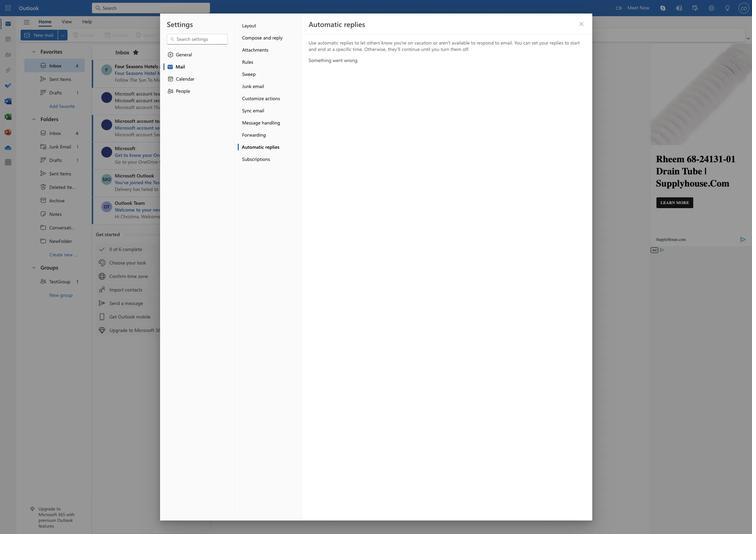 Task type: vqa. For each thing, say whether or not it's contained in the screenshot.


Task type: describe. For each thing, give the bounding box(es) containing it.
 inbox inside favorites tree
[[40, 62, 61, 69]]

something
[[309, 57, 331, 64]]

 tree item
[[24, 275, 85, 288]]

look
[[137, 260, 146, 266]]

junk inside button
[[242, 83, 251, 90]]

set your advertising preferences image
[[659, 248, 665, 253]]

junk email button
[[238, 80, 301, 93]]

a inside "list box"
[[121, 300, 124, 307]]


[[99, 246, 105, 253]]

team for verification
[[154, 91, 164, 97]]

customize actions
[[242, 95, 280, 102]]

2 hotel from the left
[[209, 70, 221, 76]]

time.
[[353, 46, 363, 52]]

favorites tree
[[24, 43, 85, 113]]

new inside tree item
[[64, 251, 73, 258]]

email for sync email
[[253, 107, 264, 114]]


[[99, 300, 105, 307]]

 testgroup
[[40, 278, 70, 285]]

to left let
[[355, 40, 359, 46]]

your left the look
[[126, 260, 136, 266]]

sent inside tree
[[49, 170, 59, 177]]

security for was
[[155, 125, 172, 131]]

add
[[49, 103, 58, 109]]

drafts for 
[[49, 89, 62, 96]]

favorite
[[59, 103, 75, 109]]

to right how
[[190, 152, 194, 158]]

outlook inside microsoft outlook you've joined the testgroup group
[[137, 173, 154, 179]]

confirm time zone
[[109, 273, 148, 280]]

at
[[327, 46, 331, 52]]

sweep
[[242, 71, 256, 77]]

testgroup inside the  testgroup
[[49, 278, 70, 285]]

 for  testgroup
[[40, 278, 47, 285]]

favorites
[[41, 48, 62, 55]]

outlook banner
[[0, 0, 752, 16]]

to do image
[[5, 83, 11, 90]]

attachments button
[[238, 44, 301, 56]]

items inside ' deleted items'
[[67, 184, 78, 190]]

off.
[[463, 46, 469, 52]]

replies up let
[[344, 19, 365, 29]]

and inside microsoft get to know your onedrive – how to back up your pc and mobile
[[232, 152, 240, 158]]

6
[[119, 246, 121, 253]]

others
[[367, 40, 380, 46]]

files image
[[5, 67, 11, 74]]

to inside "upgrade to microsoft 365 with premium outlook features"
[[57, 506, 61, 512]]

until
[[421, 46, 430, 52]]

sent inside favorites tree
[[49, 76, 59, 82]]

use
[[309, 40, 316, 46]]

tree containing 
[[24, 126, 93, 261]]

replies left start
[[550, 40, 563, 46]]

create
[[49, 251, 63, 258]]

folders
[[41, 116, 58, 123]]

message
[[242, 120, 260, 126]]

document containing settings
[[0, 0, 752, 535]]

compose and reply
[[242, 34, 283, 41]]

replies left let
[[340, 40, 353, 46]]

replies inside button
[[265, 144, 279, 150]]

mail image
[[5, 21, 11, 27]]

info for was
[[173, 125, 181, 131]]

specific
[[336, 46, 351, 52]]

to right the "off." in the top right of the page
[[471, 40, 475, 46]]

home
[[39, 18, 52, 24]]

or
[[433, 40, 437, 46]]

 button
[[130, 47, 141, 58]]

microsoft get to know your onedrive – how to back up your pc and mobile
[[115, 145, 256, 158]]

meet now
[[628, 4, 650, 11]]


[[167, 51, 174, 58]]

tags group
[[272, 28, 479, 42]]

set
[[532, 40, 538, 46]]

get outlook mobile
[[109, 314, 151, 320]]

outlook team image
[[101, 202, 112, 212]]

your inside use automatic replies to let others know you're on vacation or aren't available to respond to email. you can set your replies to start and end at a specific time. otherwise, they'll continue until you turn them off.
[[539, 40, 548, 46]]

move & delete group
[[21, 28, 229, 42]]

ad inside message list no conversations selected "list box"
[[181, 64, 185, 69]]


[[579, 21, 584, 27]]

of
[[113, 246, 117, 253]]

account inside "outlook team welcome to your new outlook.com account"
[[192, 207, 209, 213]]

choose
[[109, 260, 125, 266]]

to right select a conversation checkbox
[[124, 152, 128, 158]]

inbox 
[[116, 48, 139, 56]]

2  tree item from the top
[[24, 126, 85, 140]]

vacation
[[414, 40, 432, 46]]

select a conversation checkbox for microsoft account security info was added
[[101, 120, 115, 130]]

email
[[60, 143, 71, 150]]

rules
[[242, 59, 253, 65]]

items inside favorites tree
[[60, 76, 71, 82]]

help
[[82, 18, 92, 24]]

four seasons hotel miami - family friendly hotel
[[115, 70, 221, 76]]

 mark all as read
[[275, 32, 316, 39]]

 tree item for 
[[24, 153, 85, 167]]

went
[[333, 57, 343, 64]]

groups
[[41, 264, 58, 271]]

 tree item
[[24, 194, 85, 207]]


[[170, 37, 174, 42]]

excel image
[[5, 114, 11, 121]]

actions
[[265, 95, 280, 102]]


[[132, 49, 139, 56]]

message list no conversations selected list box
[[92, 60, 256, 534]]


[[99, 273, 105, 280]]

 people
[[167, 88, 190, 95]]

upgrade to microsoft 365 with premium outlook features
[[39, 506, 75, 529]]

mt for microsoft account security info was added
[[103, 122, 110, 128]]

email.
[[501, 40, 513, 46]]

people image
[[5, 52, 11, 58]]

microsoft inside microsoft get to know your onedrive – how to back up your pc and mobile
[[115, 145, 135, 152]]

outlook down send a message
[[118, 314, 135, 320]]

 general
[[167, 51, 192, 58]]

security for verification
[[154, 97, 170, 104]]

resorts
[[169, 63, 185, 70]]

1 hotel from the left
[[144, 70, 156, 76]]

 for 
[[40, 157, 47, 163]]

customize
[[242, 95, 264, 102]]

account up "onedrive"
[[137, 125, 154, 131]]

tab list containing home
[[33, 16, 97, 27]]

outlook team welcome to your new outlook.com account
[[115, 200, 209, 213]]

mobile inside microsoft get to know your onedrive – how to back up your pc and mobile
[[241, 152, 256, 158]]


[[99, 287, 105, 294]]

let
[[360, 40, 365, 46]]

automatic replies element
[[309, 40, 586, 68]]

added
[[192, 125, 206, 131]]

turn
[[441, 46, 449, 52]]

automatic replies heading
[[309, 19, 365, 29]]

get inside microsoft get to know your onedrive – how to back up your pc and mobile
[[115, 152, 122, 158]]

 for 
[[40, 89, 47, 96]]

welcome
[[115, 207, 135, 213]]

 tree item for 
[[24, 86, 85, 99]]

message handling
[[242, 120, 280, 126]]

 deleted items
[[40, 184, 78, 191]]

1 horizontal spatial ad
[[653, 248, 657, 253]]

end
[[318, 46, 326, 52]]

new group
[[49, 292, 73, 298]]

 for 1st  tree item from the top of the "application" containing settings
[[40, 62, 47, 69]]

email for junk email
[[253, 83, 264, 90]]

Select a conversation checkbox
[[101, 202, 115, 212]]

microsoft account team image for microsoft account security info was added
[[101, 120, 112, 130]]

joined
[[130, 179, 143, 186]]

automatic replies inside automatic replies button
[[242, 144, 279, 150]]

more apps image
[[5, 159, 11, 166]]

left-rail-appbar navigation
[[1, 16, 15, 156]]

confirm
[[109, 273, 126, 280]]

2 4 from the top
[[76, 130, 78, 136]]

import
[[109, 287, 124, 293]]

1 for 's the  tree item
[[77, 89, 78, 96]]

started
[[105, 231, 120, 238]]

customize actions button
[[238, 93, 301, 105]]

settings heading
[[167, 19, 193, 29]]

1 for  tree item
[[77, 143, 78, 150]]

four seasons hotels and resorts
[[115, 63, 185, 70]]

microsoft inside "upgrade to microsoft 365 with premium outlook features"
[[39, 512, 57, 518]]

contacts
[[125, 287, 142, 293]]

junk inside  junk email
[[49, 143, 59, 150]]

powerpoint image
[[5, 129, 11, 136]]

testgroup inside microsoft outlook you've joined the testgroup group
[[153, 179, 175, 186]]

 for folders
[[31, 116, 36, 122]]

4 inside favorites tree
[[76, 62, 78, 69]]

automatic replies tab panel
[[302, 14, 592, 521]]

microsoft account team microsoft account security info verification
[[115, 91, 203, 104]]

conversation
[[49, 224, 77, 231]]

 for favorites
[[31, 49, 36, 54]]

2  tree item from the top
[[24, 167, 85, 180]]

aren't
[[439, 40, 450, 46]]

application containing settings
[[0, 0, 752, 535]]



Task type: locate. For each thing, give the bounding box(es) containing it.
four right four seasons hotels and resorts icon
[[115, 70, 125, 76]]

1 vertical spatial get
[[96, 231, 103, 238]]

0 vertical spatial 
[[40, 89, 47, 96]]

hotel right friendly
[[209, 70, 221, 76]]

mt for microsoft account security info verification
[[103, 94, 110, 101]]

help button
[[77, 16, 97, 27]]

1 vertical spatial a
[[121, 300, 124, 307]]

message list section
[[92, 43, 256, 534]]

select a conversation checkbox up the "m"
[[101, 120, 115, 130]]

drafts up add favorite tree item
[[49, 89, 62, 96]]

calendar image
[[5, 36, 11, 43]]

import contacts
[[109, 287, 142, 293]]

1 email from the top
[[253, 83, 264, 90]]

automatic replies inside automatic replies tab panel
[[309, 19, 365, 29]]

email
[[253, 83, 264, 90], [253, 107, 264, 114]]

ot
[[104, 204, 110, 210]]

2 microsoft account team image from the top
[[101, 120, 112, 130]]

onedrive image
[[5, 145, 11, 152]]

1 vertical spatial automatic replies
[[242, 144, 279, 150]]

1 vertical spatial seasons
[[126, 70, 143, 76]]


[[99, 260, 105, 267]]

1  tree item from the top
[[24, 86, 85, 99]]

3 1 from the top
[[77, 157, 78, 163]]

dialog
[[0, 0, 752, 535]]

1 vertical spatial  sent items
[[40, 170, 71, 177]]

1  from the top
[[40, 76, 47, 82]]

 tree item down 'favorites'
[[24, 59, 85, 72]]

items right deleted
[[67, 184, 78, 190]]

1 inside favorites tree
[[77, 89, 78, 96]]

1 vertical spatial  tree item
[[24, 126, 85, 140]]

new left outlook.com
[[153, 207, 162, 213]]

team down microsoft account team microsoft account security info verification at the left top of the page
[[155, 118, 166, 124]]

your right up
[[214, 152, 223, 158]]

2  button from the top
[[28, 113, 39, 125]]

meet
[[628, 4, 639, 11]]

send
[[109, 300, 120, 307]]

automatic
[[309, 19, 342, 29], [242, 144, 264, 150]]

upgrade for upgrade to microsoft 365 with premium outlook features
[[39, 506, 55, 512]]

zone
[[138, 273, 148, 280]]

0 horizontal spatial hotel
[[144, 70, 156, 76]]

2  sent items from the top
[[40, 170, 71, 177]]

2  from the top
[[40, 238, 47, 245]]

 tree item
[[24, 72, 85, 86], [24, 167, 85, 180]]

 sent items inside tree
[[40, 170, 71, 177]]

reply
[[272, 34, 283, 41]]

1 vertical spatial 
[[40, 170, 47, 177]]

0 vertical spatial 
[[40, 62, 47, 69]]

mt up the "m"
[[103, 122, 110, 128]]

automatic replies up "subscriptions"
[[242, 144, 279, 150]]

 button left "groups"
[[28, 261, 39, 274]]

seasons for hotel
[[126, 70, 143, 76]]


[[40, 89, 47, 96], [40, 157, 47, 163]]


[[616, 5, 622, 11]]

and up 'miami'
[[159, 63, 168, 70]]

 inside settings tab list
[[167, 88, 174, 95]]

 inside tree item
[[40, 278, 47, 285]]

 tree item up the add
[[24, 86, 85, 99]]

replies down forwarding button at the top
[[265, 144, 279, 150]]

team for was
[[155, 118, 166, 124]]

 junk email
[[40, 143, 71, 150]]

 inside tree
[[40, 170, 47, 177]]

 inbox
[[40, 62, 61, 69], [40, 130, 61, 136]]

group
[[176, 179, 189, 186], [60, 292, 73, 298]]

0 vertical spatial automatic replies
[[309, 19, 365, 29]]

0 horizontal spatial mobile
[[136, 314, 151, 320]]

2 vertical spatial inbox
[[49, 130, 61, 136]]

 inside favorites tree
[[40, 89, 47, 96]]

ad
[[181, 64, 185, 69], [653, 248, 657, 253]]

respond
[[477, 40, 494, 46]]

1 sent from the top
[[49, 76, 59, 82]]

1 inside  tree item
[[76, 278, 78, 285]]

0 vertical spatial 
[[167, 88, 174, 95]]

m
[[105, 149, 109, 155]]


[[40, 76, 47, 82], [40, 170, 47, 177]]

sync email
[[242, 107, 264, 114]]

1 horizontal spatial 365
[[156, 327, 163, 334]]

1 vertical spatial  button
[[28, 113, 39, 125]]

automatic up the read
[[309, 19, 342, 29]]

them
[[450, 46, 461, 52]]

 tree item
[[24, 140, 85, 153]]

1 horizontal spatial new
[[153, 207, 162, 213]]

microsoft account team microsoft account security info was added
[[115, 118, 206, 131]]

team inside microsoft account team microsoft account security info verification
[[154, 91, 164, 97]]

 drafts
[[40, 89, 62, 96], [40, 157, 62, 163]]

 button
[[576, 19, 587, 29]]

to left start
[[565, 40, 569, 46]]

a right send
[[121, 300, 124, 307]]

info for verification
[[171, 97, 179, 104]]

0 horizontal spatial 
[[40, 278, 47, 285]]

0 vertical spatial group
[[176, 179, 189, 186]]

 inside favorites tree
[[40, 76, 47, 82]]

 inside favorites tree
[[40, 62, 47, 69]]

security inside microsoft account team microsoft account security info was added
[[155, 125, 172, 131]]

ad left set your advertising preferences icon
[[653, 248, 657, 253]]

home button
[[33, 16, 57, 27]]

 for 2nd  tree item from the top of the "application" containing settings
[[40, 130, 47, 136]]

inbox inside favorites tree
[[49, 62, 61, 69]]

four right f
[[115, 63, 125, 70]]

to down get outlook mobile
[[129, 327, 133, 334]]


[[99, 327, 105, 334]]

account right outlook.com
[[192, 207, 209, 213]]

calendar
[[176, 76, 194, 82]]

know
[[381, 40, 392, 46], [129, 152, 141, 158]]

groups tree item
[[24, 261, 85, 275]]

team left  people
[[154, 91, 164, 97]]

security inside microsoft account team microsoft account security info verification
[[154, 97, 170, 104]]

and
[[263, 34, 271, 41], [309, 46, 316, 52], [159, 63, 168, 70], [232, 152, 240, 158]]

 sent items up  tree item
[[40, 170, 71, 177]]

create new folder tree item
[[24, 248, 86, 261]]

sync
[[242, 107, 252, 114]]

365 for upgrade to microsoft 365 with premium outlook features
[[58, 512, 65, 518]]

account down microsoft account team microsoft account security info verification at the left top of the page
[[137, 118, 154, 124]]

 button for folders
[[28, 113, 39, 125]]

time
[[127, 273, 137, 280]]

 inbox down 'folders'
[[40, 130, 61, 136]]

1 vertical spatial 
[[40, 278, 47, 285]]

 tree item
[[24, 207, 85, 221]]

 inside the folders tree item
[[31, 116, 36, 122]]

 left the 'newfolder'
[[40, 238, 47, 245]]

1 horizontal spatial 
[[167, 88, 174, 95]]

 inbox down 'favorites'
[[40, 62, 61, 69]]

 button inside groups tree item
[[28, 261, 39, 274]]

0 vertical spatial  drafts
[[40, 89, 62, 96]]

select a conversation checkbox for microsoft account security info verification
[[101, 92, 115, 103]]

1 vertical spatial info
[[173, 125, 181, 131]]

0 vertical spatial 365
[[156, 327, 163, 334]]

1 down  tree item
[[77, 157, 78, 163]]

dialog containing settings
[[0, 0, 752, 535]]

your down team
[[142, 207, 152, 213]]

new inside "outlook team welcome to your new outlook.com account"
[[153, 207, 162, 213]]

deleted
[[49, 184, 66, 190]]

automatic replies
[[309, 19, 365, 29], [242, 144, 279, 150]]


[[275, 32, 282, 39]]

get left started
[[96, 231, 103, 238]]

microsoft account team image down four seasons hotels and resorts icon
[[101, 92, 112, 103]]

1 vertical spatial inbox
[[49, 62, 61, 69]]

 tree item
[[24, 180, 85, 194]]

people
[[176, 88, 190, 94]]

1  tree item from the top
[[24, 72, 85, 86]]

automatic down forwarding
[[242, 144, 264, 150]]

1  tree item from the top
[[24, 59, 85, 72]]

 for  newfolder
[[40, 238, 47, 245]]

team
[[134, 200, 145, 206]]

0 vertical spatial inbox
[[116, 48, 129, 56]]

inbox down favorites tree item
[[49, 62, 61, 69]]

new left the folder at the top
[[64, 251, 73, 258]]

 sent items inside favorites tree
[[40, 76, 71, 82]]

1 right the  testgroup
[[76, 278, 78, 285]]

0 vertical spatial items
[[60, 76, 71, 82]]

outlook right premium
[[57, 518, 73, 524]]

0 horizontal spatial automatic
[[242, 144, 264, 150]]

testgroup up new group
[[49, 278, 70, 285]]

group inside tree item
[[60, 292, 73, 298]]

 for  people
[[167, 88, 174, 95]]

3  from the top
[[31, 265, 36, 270]]

0 vertical spatial email
[[253, 83, 264, 90]]

archive
[[49, 197, 65, 204]]

your right set
[[539, 40, 548, 46]]

team
[[154, 91, 164, 97], [155, 118, 166, 124]]

something went wrong.
[[309, 57, 358, 64]]

your
[[539, 40, 548, 46], [142, 152, 152, 158], [214, 152, 223, 158], [142, 207, 152, 213], [126, 260, 136, 266]]

seasons for hotels
[[126, 63, 143, 70]]

0 horizontal spatial junk
[[49, 143, 59, 150]]

 tree item
[[24, 221, 93, 234], [24, 234, 85, 248]]

 up add favorite tree item
[[40, 89, 47, 96]]

0 vertical spatial mt
[[103, 94, 110, 101]]

1 vertical spatial ad
[[653, 248, 657, 253]]

mobile
[[241, 152, 256, 158], [136, 314, 151, 320]]

microsoft account team image
[[101, 92, 112, 103], [101, 120, 112, 130]]

how
[[178, 152, 188, 158]]

365 for upgrade to microsoft 365
[[156, 327, 163, 334]]

1 vertical spatial group
[[60, 292, 73, 298]]

0 vertical spatial testgroup
[[153, 179, 175, 186]]

1 vertical spatial 
[[40, 130, 47, 136]]

1  tree item from the top
[[24, 221, 93, 234]]

0 vertical spatial 
[[40, 76, 47, 82]]

1 horizontal spatial junk
[[242, 83, 251, 90]]

notes
[[49, 211, 62, 217]]

1 vertical spatial testgroup
[[49, 278, 70, 285]]

upgrade right 
[[109, 327, 128, 334]]

group down how
[[176, 179, 189, 186]]

complete
[[123, 246, 142, 253]]


[[167, 76, 174, 82]]

0 vertical spatial 
[[31, 49, 36, 54]]

0 vertical spatial drafts
[[49, 89, 62, 96]]

1 horizontal spatial a
[[332, 46, 335, 52]]

all
[[295, 32, 300, 38]]

 button for favorites
[[28, 45, 39, 58]]

outlook link
[[19, 0, 39, 16]]

2  from the top
[[40, 130, 47, 136]]

get started
[[96, 231, 120, 238]]

1 vertical spatial microsoft account team image
[[101, 120, 112, 130]]

4 1 from the top
[[76, 278, 78, 285]]

know inside use automatic replies to let others know you're on vacation or aren't available to respond to email. you can set your replies to start and end at a specific time. otherwise, they'll continue until you turn them off.
[[381, 40, 392, 46]]

start
[[570, 40, 580, 46]]

1  button from the top
[[28, 45, 39, 58]]

 drafts for 
[[40, 89, 62, 96]]

otherwise,
[[364, 46, 386, 52]]

 tree item
[[24, 86, 85, 99], [24, 153, 85, 167]]

 down 
[[40, 157, 47, 163]]

0 vertical spatial mobile
[[241, 152, 256, 158]]

1  from the top
[[40, 89, 47, 96]]

testgroup
[[153, 179, 175, 186], [49, 278, 70, 285]]

3  button from the top
[[28, 261, 39, 274]]

0 vertical spatial info
[[171, 97, 179, 104]]

outlook up ''
[[19, 4, 39, 11]]

know right select a conversation checkbox
[[129, 152, 141, 158]]

seasons down four seasons hotels and resorts
[[126, 70, 143, 76]]

 sent items up add favorite tree item
[[40, 76, 71, 82]]

application
[[0, 0, 752, 535]]

upgrade inside message list no conversations selected "list box"
[[109, 327, 128, 334]]

 conversation history
[[40, 224, 93, 231]]

microsoft inside microsoft outlook you've joined the testgroup group
[[115, 173, 135, 179]]

mark
[[283, 32, 294, 38]]

1  sent items from the top
[[40, 76, 71, 82]]

1 vertical spatial 
[[40, 157, 47, 163]]

know inside microsoft get to know your onedrive – how to back up your pc and mobile
[[129, 152, 141, 158]]

1 horizontal spatial know
[[381, 40, 392, 46]]

email up the "customize actions"
[[253, 83, 264, 90]]

1 vertical spatial email
[[253, 107, 264, 114]]

0 vertical spatial microsoft account team image
[[101, 92, 112, 103]]

upgrade for upgrade to microsoft 365
[[109, 327, 128, 334]]

account down four seasons hotels and resorts
[[136, 91, 152, 97]]

1 microsoft account team image from the top
[[101, 92, 112, 103]]

 inside groups tree item
[[31, 265, 36, 270]]

0 vertical spatial junk
[[242, 83, 251, 90]]

0 horizontal spatial 365
[[58, 512, 65, 518]]

 button left 'folders'
[[28, 113, 39, 125]]

sent up  tree item
[[49, 170, 59, 177]]

2  tree item from the top
[[24, 234, 85, 248]]

365 inside message list no conversations selected "list box"
[[156, 327, 163, 334]]

rules button
[[238, 56, 301, 68]]


[[99, 314, 105, 321]]

 down 
[[167, 88, 174, 95]]

Select a conversation checkbox
[[101, 174, 115, 185]]

4 down favorites tree item
[[76, 62, 78, 69]]

automatic replies up automatic
[[309, 19, 365, 29]]

folders tree item
[[24, 113, 85, 126]]

info
[[171, 97, 179, 104], [173, 125, 181, 131]]

0 horizontal spatial testgroup
[[49, 278, 70, 285]]

and right pc
[[232, 152, 240, 158]]

f
[[105, 67, 108, 73]]

new
[[153, 207, 162, 213], [64, 251, 73, 258]]

1 horizontal spatial automatic replies
[[309, 19, 365, 29]]

0
[[109, 246, 112, 253]]

1 select a conversation checkbox from the top
[[101, 92, 115, 103]]

2  tree item from the top
[[24, 153, 85, 167]]

get right 
[[109, 314, 117, 320]]

2 email from the top
[[253, 107, 264, 114]]

email right sync at left
[[253, 107, 264, 114]]

0 horizontal spatial group
[[60, 292, 73, 298]]

info inside microsoft account team microsoft account security info verification
[[171, 97, 179, 104]]

1 vertical spatial 4
[[76, 130, 78, 136]]

2 1 from the top
[[77, 143, 78, 150]]

seasons down 
[[126, 63, 143, 70]]

create new folder
[[49, 251, 86, 258]]

0 horizontal spatial a
[[121, 300, 124, 307]]

0 vertical spatial  tree item
[[24, 86, 85, 99]]

 tree item
[[24, 59, 85, 72], [24, 126, 85, 140]]

group inside microsoft outlook you've joined the testgroup group
[[176, 179, 189, 186]]

0 vertical spatial 
[[40, 224, 47, 231]]

microsoft image
[[101, 147, 112, 158]]

 tree item up the 'newfolder'
[[24, 221, 93, 234]]

1 vertical spatial  inbox
[[40, 130, 61, 136]]

automatic inside button
[[242, 144, 264, 150]]

2 mt from the top
[[103, 122, 110, 128]]

 down "groups"
[[40, 278, 47, 285]]

four for four seasons hotels and resorts
[[115, 63, 125, 70]]

security down  people
[[154, 97, 170, 104]]

1 horizontal spatial mobile
[[241, 152, 256, 158]]

 drafts for 
[[40, 157, 62, 163]]

2  drafts from the top
[[40, 157, 62, 163]]

microsoft account team image for microsoft account security info verification
[[101, 92, 112, 103]]

2 seasons from the top
[[126, 70, 143, 76]]

get
[[115, 152, 122, 158], [96, 231, 103, 238], [109, 314, 117, 320]]

 for  conversation history
[[40, 224, 47, 231]]

account up microsoft account team microsoft account security info was added
[[136, 97, 152, 104]]

mt down four seasons hotels and resorts icon
[[103, 94, 110, 101]]

 down 
[[40, 224, 47, 231]]

1  inbox from the top
[[40, 62, 61, 69]]

outlook inside "upgrade to microsoft 365 with premium outlook features"
[[57, 518, 73, 524]]

0 vertical spatial new
[[153, 207, 162, 213]]

four seasons hotels and resorts image
[[101, 65, 112, 75]]

2  from the top
[[40, 170, 47, 177]]

2  from the top
[[31, 116, 36, 122]]

junk
[[242, 83, 251, 90], [49, 143, 59, 150]]

attachments
[[242, 47, 268, 53]]

 tree item down  junk email
[[24, 153, 85, 167]]

up
[[207, 152, 212, 158]]

1  from the top
[[40, 62, 47, 69]]

1 vertical spatial automatic
[[242, 144, 264, 150]]

0 vertical spatial four
[[115, 63, 125, 70]]

0 vertical spatial automatic
[[309, 19, 342, 29]]

junk right 
[[49, 143, 59, 150]]

settings tab list
[[160, 14, 234, 521]]

automatic inside tab panel
[[309, 19, 342, 29]]

1 inside  tree item
[[77, 143, 78, 150]]

1 horizontal spatial automatic
[[309, 19, 342, 29]]

four for four seasons hotel miami - family friendly hotel
[[115, 70, 125, 76]]

 inside favorites tree item
[[31, 49, 36, 54]]

1 vertical spatial mobile
[[136, 314, 151, 320]]

drafts down  junk email
[[49, 157, 62, 163]]

1 vertical spatial sent
[[49, 170, 59, 177]]

favorites tree item
[[24, 45, 85, 59]]

1 vertical spatial 
[[40, 238, 47, 245]]

get for get outlook mobile
[[109, 314, 117, 320]]

to left email.
[[495, 40, 499, 46]]

add favorite tree item
[[24, 99, 85, 113]]

1 seasons from the top
[[126, 63, 143, 70]]

items up favorite
[[60, 76, 71, 82]]

and left reply
[[263, 34, 271, 41]]

2 drafts from the top
[[49, 157, 62, 163]]

 button inside the folders tree item
[[28, 113, 39, 125]]

2  from the top
[[40, 157, 47, 163]]

 inside tree
[[40, 130, 47, 136]]

 up 
[[40, 130, 47, 136]]

team inside microsoft account team microsoft account security info was added
[[155, 118, 166, 124]]

 tree item up add favorite tree item
[[24, 72, 85, 86]]

1 vertical spatial 
[[31, 116, 36, 122]]

2 four from the top
[[115, 70, 125, 76]]

365 inside "upgrade to microsoft 365 with premium outlook features"
[[58, 512, 65, 518]]

1 vertical spatial select a conversation checkbox
[[101, 120, 115, 130]]

upgrade inside "upgrade to microsoft 365 with premium outlook features"
[[39, 506, 55, 512]]

0 of 6 complete
[[109, 246, 142, 253]]

1 horizontal spatial hotel
[[209, 70, 221, 76]]

a right at
[[332, 46, 335, 52]]

Select a conversation checkbox
[[101, 147, 115, 158]]

2 select a conversation checkbox from the top
[[101, 120, 115, 130]]

 drafts down  tree item
[[40, 157, 62, 163]]

 button for groups
[[28, 261, 39, 274]]

select a conversation checkbox down four seasons hotels and resorts icon
[[101, 92, 115, 103]]

1 four from the top
[[115, 63, 125, 70]]

and inside use automatic replies to let others know you're on vacation or aren't available to respond to email. you can set your replies to start and end at a specific time. otherwise, they'll continue until you turn them off.
[[309, 46, 316, 52]]

friendly
[[190, 70, 208, 76]]

view
[[62, 18, 72, 24]]

1 for the  tree item associated with 
[[77, 157, 78, 163]]

outlook up welcome at top
[[115, 200, 132, 206]]

to inside "outlook team welcome to your new outlook.com account"
[[136, 207, 141, 213]]

1  drafts from the top
[[40, 89, 62, 96]]

message handling button
[[238, 117, 301, 129]]

available
[[452, 40, 470, 46]]

 for groups
[[31, 265, 36, 270]]

general
[[176, 51, 192, 58]]

1 vertical spatial four
[[115, 70, 125, 76]]

and left end
[[309, 46, 316, 52]]

get right microsoft image
[[115, 152, 122, 158]]

group right new
[[60, 292, 73, 298]]

1 vertical spatial mt
[[103, 122, 110, 128]]

1 1 from the top
[[77, 89, 78, 96]]

1 vertical spatial items
[[60, 170, 71, 177]]

choose your look
[[109, 260, 146, 266]]

you
[[432, 46, 439, 52]]

handling
[[262, 120, 280, 126]]

junk email
[[242, 83, 264, 90]]

outlook up the
[[137, 173, 154, 179]]

outlook inside banner
[[19, 4, 39, 11]]

1  from the top
[[31, 49, 36, 54]]

0 vertical spatial seasons
[[126, 63, 143, 70]]

Select a conversation checkbox
[[101, 92, 115, 103], [101, 120, 115, 130]]

word image
[[5, 98, 11, 105]]

Search settings search field
[[174, 36, 220, 43]]

2 vertical spatial items
[[67, 184, 78, 190]]

and inside button
[[263, 34, 271, 41]]

 left 'folders'
[[31, 116, 36, 122]]

a inside use automatic replies to let others know you're on vacation or aren't available to respond to email. you can set your replies to start and end at a specific time. otherwise, they'll continue until you turn them off.
[[332, 46, 335, 52]]

0 vertical spatial  tree item
[[24, 72, 85, 86]]

outlook inside "outlook team welcome to your new outlook.com account"
[[115, 200, 132, 206]]

document
[[0, 0, 752, 535]]

account
[[136, 91, 152, 97], [136, 97, 152, 104], [137, 118, 154, 124], [137, 125, 154, 131], [192, 207, 209, 213]]

microsoft account team image up the "m"
[[101, 120, 112, 130]]

1 vertical spatial  tree item
[[24, 153, 85, 167]]

hotel down four seasons hotels and resorts
[[144, 70, 156, 76]]

get for get started
[[96, 231, 103, 238]]

drafts inside favorites tree
[[49, 89, 62, 96]]

0 horizontal spatial new
[[64, 251, 73, 258]]

1  from the top
[[40, 224, 47, 231]]

1 horizontal spatial testgroup
[[153, 179, 175, 186]]

drafts for 
[[49, 157, 62, 163]]

2 vertical spatial get
[[109, 314, 117, 320]]

inbox inside inbox 
[[116, 48, 129, 56]]

info left was
[[173, 125, 181, 131]]

know left you're
[[381, 40, 392, 46]]

0 vertical spatial security
[[154, 97, 170, 104]]

inbox heading
[[107, 45, 141, 60]]

0 horizontal spatial know
[[129, 152, 141, 158]]

1 horizontal spatial group
[[176, 179, 189, 186]]

sent up the add
[[49, 76, 59, 82]]

ad up the family
[[181, 64, 185, 69]]

0 vertical spatial select a conversation checkbox
[[101, 92, 115, 103]]

info inside microsoft account team microsoft account security info was added
[[173, 125, 181, 131]]

1 4 from the top
[[76, 62, 78, 69]]

2 vertical spatial  button
[[28, 261, 39, 274]]

1 vertical spatial 365
[[58, 512, 65, 518]]


[[40, 211, 47, 218]]

your inside "outlook team welcome to your new outlook.com account"
[[142, 207, 152, 213]]

2 sent from the top
[[49, 170, 59, 177]]

compose
[[242, 34, 262, 41]]

premium features image
[[30, 507, 35, 512]]

0 vertical spatial  inbox
[[40, 62, 61, 69]]

1 vertical spatial new
[[64, 251, 73, 258]]

1 vertical spatial team
[[155, 118, 166, 124]]

1 vertical spatial junk
[[49, 143, 59, 150]]

0 vertical spatial sent
[[49, 76, 59, 82]]

they'll
[[388, 46, 400, 52]]

tab list
[[33, 16, 97, 27]]

testgroup right the
[[153, 179, 175, 186]]

folder
[[74, 251, 86, 258]]

microsoft outlook image
[[101, 174, 112, 185]]

1 mt from the top
[[103, 94, 110, 101]]

mobile right pc
[[241, 152, 256, 158]]

1 drafts from the top
[[49, 89, 62, 96]]

your left "onedrive"
[[142, 152, 152, 158]]

0 vertical spatial team
[[154, 91, 164, 97]]

1 vertical spatial upgrade
[[39, 506, 55, 512]]

2  inbox from the top
[[40, 130, 61, 136]]

 button inside favorites tree item
[[28, 45, 39, 58]]

 button
[[28, 45, 39, 58], [28, 113, 39, 125], [28, 261, 39, 274]]

mo
[[103, 176, 111, 183]]

1 horizontal spatial upgrade
[[109, 327, 128, 334]]

 drafts inside favorites tree
[[40, 89, 62, 96]]

0 vertical spatial 4
[[76, 62, 78, 69]]

1 for  tree item
[[76, 278, 78, 285]]

0 horizontal spatial automatic replies
[[242, 144, 279, 150]]

 left "groups"
[[31, 265, 36, 270]]

tree
[[24, 126, 93, 261]]

new group tree item
[[24, 288, 85, 302]]

1 vertical spatial drafts
[[49, 157, 62, 163]]

1 right email
[[77, 143, 78, 150]]

2 vertical spatial 
[[31, 265, 36, 270]]

0 vertical spatial get
[[115, 152, 122, 158]]



